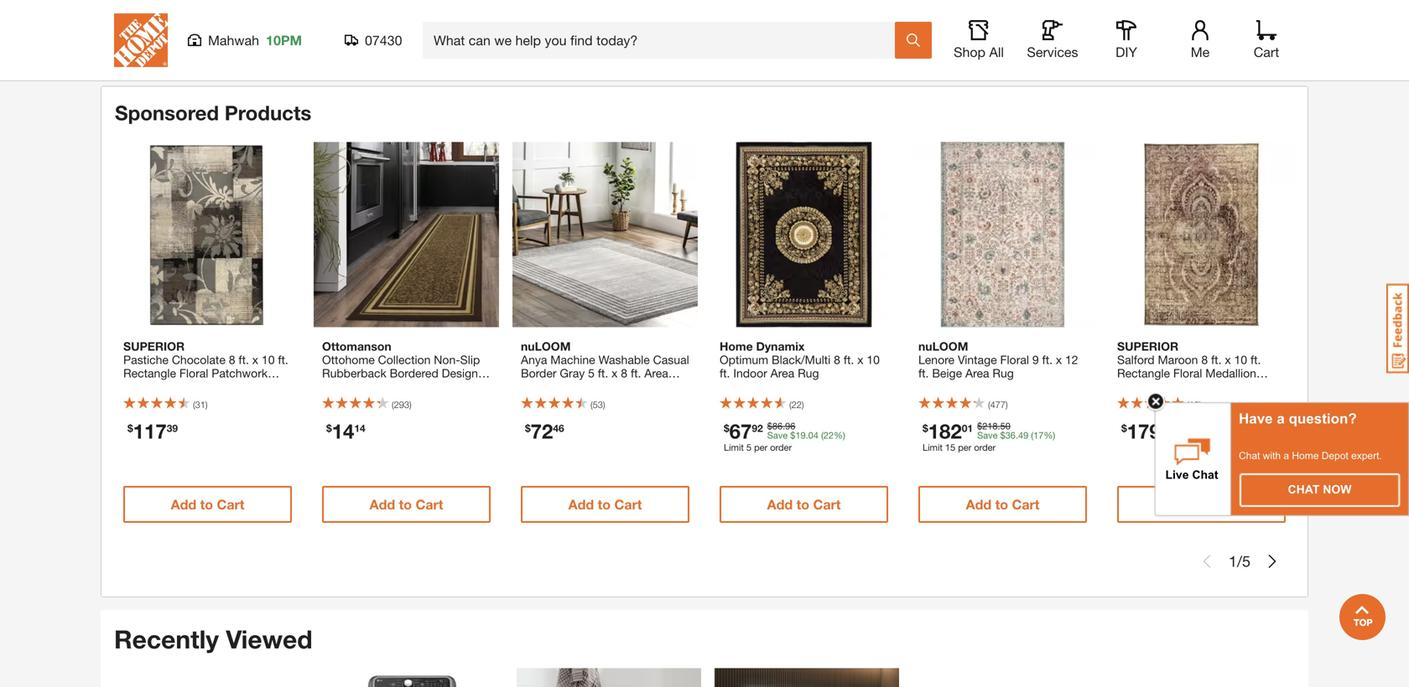 Task type: vqa. For each thing, say whether or not it's contained in the screenshot.
cleaning associated with units:
no



Task type: describe. For each thing, give the bounding box(es) containing it.
. left the 19
[[783, 421, 785, 432]]

11
[[371, 393, 384, 407]]

ottohome
[[322, 353, 375, 367]]

6 add from the left
[[1165, 497, 1190, 513]]

per for 67
[[754, 442, 768, 453]]

salford
[[1117, 353, 1155, 367]]

to for 117
[[200, 497, 213, 513]]

19
[[795, 430, 806, 441]]

ft. up have
[[1251, 353, 1261, 367]]

3
[[1243, 42, 1251, 60]]

washable
[[599, 353, 650, 367]]

slip
[[460, 353, 480, 367]]

%) for 67
[[834, 430, 845, 441]]

geometric
[[123, 380, 178, 394]]

black/multi
[[772, 353, 831, 367]]

polypropylene for 117
[[181, 380, 256, 394]]

%) for 182
[[1044, 430, 1055, 441]]

optimum black/multi 8 ft. x 10 ft. indoor area rug image
[[711, 142, 897, 328]]

12
[[1065, 353, 1078, 367]]

17
[[1033, 430, 1044, 441]]

design
[[442, 367, 478, 380]]

superior salford maroon 8 ft. x 10 ft. rectangle floral medallion abstract polypropylene area rug
[[1117, 340, 1267, 407]]

all
[[989, 44, 1004, 60]]

dynamix
[[756, 340, 805, 354]]

$ inside $ 14 14
[[326, 423, 332, 434]]

) for 14
[[409, 400, 412, 411]]

cart for 14
[[416, 497, 443, 513]]

maroon
[[1158, 353, 1198, 367]]

ft. right patchwork
[[278, 353, 288, 367]]

save for 67
[[767, 430, 788, 441]]

) for 72
[[603, 400, 605, 411]]

nuloom for 72
[[521, 340, 571, 354]]

this is the first slide image for next slide image
[[1200, 555, 1214, 569]]

96
[[785, 421, 795, 432]]

now
[[1323, 484, 1352, 497]]

area inside "superior salford maroon 8 ft. x 10 ft. rectangle floral medallion abstract polypropylene area rug"
[[1243, 380, 1267, 394]]

ft. left casual
[[631, 367, 641, 380]]

) for 67
[[802, 400, 804, 411]]

order for 67
[[770, 442, 792, 453]]

10 inside superior pastiche chocolate 8 ft. x 10 ft. rectangle floral patchwork geometric polypropylene area rug
[[262, 353, 275, 367]]

1 horizontal spatial home
[[1292, 450, 1319, 462]]

chat now
[[1288, 484, 1352, 497]]

( inside the "$ 67 92 $ 86 . 96 save $ 19 . 04 ( 22 %) limit 5 per order"
[[821, 430, 823, 441]]

92
[[752, 423, 763, 434]]

cart for 67
[[813, 497, 841, 513]]

117
[[133, 419, 167, 443]]

machine
[[550, 353, 595, 367]]

x inside nuloom anya machine washable casual border gray 5 ft. x 8 ft. area rug
[[612, 367, 618, 380]]

add for 72
[[568, 497, 594, 513]]

add for 14
[[370, 497, 395, 513]]

recently
[[114, 625, 219, 655]]

question?
[[1289, 411, 1357, 427]]

this is the first slide image for next slide icon
[[1201, 45, 1214, 58]]

rug inside "superior salford maroon 8 ft. x 10 ft. rectangle floral medallion abstract polypropylene area rug"
[[1117, 393, 1139, 407]]

in.,
[[387, 393, 403, 407]]

save for 182
[[977, 430, 998, 441]]

( 293 )
[[392, 400, 412, 411]]

cart inside cart link
[[1254, 44, 1279, 60]]

border
[[521, 367, 557, 380]]

add to cart for 67
[[767, 497, 841, 513]]

$ 14 14
[[326, 419, 365, 443]]

01
[[962, 423, 973, 434]]

$ right 86
[[790, 430, 795, 441]]

/
[[1237, 553, 1242, 571]]

( 477 )
[[988, 400, 1008, 411]]

( 22 )
[[789, 400, 804, 411]]

products
[[225, 101, 311, 125]]

pastiche chocolate 8 ft. x 10 ft. rectangle floral patchwork geometric polypropylene area rug image
[[115, 142, 300, 328]]

07430 button
[[345, 32, 403, 49]]

chat
[[1288, 484, 1320, 497]]

46
[[553, 423, 564, 434]]

add for 182
[[966, 497, 992, 513]]

5 inside the "$ 67 92 $ 86 . 96 save $ 19 . 04 ( 22 %) limit 5 per order"
[[746, 442, 752, 453]]

indoor for 67
[[733, 367, 767, 380]]

pastiche
[[123, 353, 169, 367]]

add to cart for 72
[[568, 497, 642, 513]]

ft. right 4 on the left of page
[[357, 393, 367, 407]]

9
[[1032, 353, 1039, 367]]

order for 182
[[974, 442, 996, 453]]

diy button
[[1100, 20, 1153, 60]]

optimum
[[720, 353, 768, 367]]

7.3 cu. ft. vented smart gas dryer in graphite steel with easyload door and sensor dry technology image
[[319, 669, 503, 688]]

anya
[[521, 353, 547, 367]]

add to cart for 14
[[370, 497, 443, 513]]

31
[[195, 400, 205, 411]]

home dynamix optimum black/multi 8 ft. x 10 ft. indoor area rug
[[720, 340, 880, 380]]

floral for 117
[[179, 367, 208, 380]]

diy
[[1116, 44, 1137, 60]]

add to cart for 182
[[966, 497, 1040, 513]]

( 53 )
[[590, 400, 605, 411]]

ottohome collection non-slip rubberback bordered design 2x5 indoor runner rug, 1 ft. 8 in. x 4 ft. 11 in., dark brown image
[[314, 142, 499, 328]]

$ 117 39
[[127, 419, 178, 443]]

( for machine
[[590, 400, 593, 411]]

15
[[945, 442, 955, 453]]

lenore vintage floral 9 ft. x 12 ft. beige area rug image
[[910, 142, 1095, 328]]

182
[[928, 419, 962, 443]]

86
[[772, 421, 783, 432]]

area inside nuloom lenore vintage floral 9 ft. x 12 ft. beige area rug
[[965, 367, 989, 380]]

ft. right casual
[[720, 367, 730, 380]]

2x5
[[322, 380, 341, 394]]

ottomanson
[[322, 340, 391, 354]]

viewed
[[226, 625, 313, 655]]

$ 72 46
[[525, 419, 564, 443]]

ft. right chocolate on the left of the page
[[239, 353, 249, 367]]

feedback link image
[[1386, 283, 1409, 374]]

$ right 01
[[977, 421, 982, 432]]

have a question?
[[1239, 411, 1357, 427]]

sponsored
[[115, 101, 219, 125]]

10 inside "superior salford maroon 8 ft. x 10 ft. rectangle floral medallion abstract polypropylene area rug"
[[1234, 353, 1247, 367]]

x inside 'home dynamix optimum black/multi 8 ft. x 10 ft. indoor area rug'
[[857, 353, 863, 367]]

add to cart button for 14
[[322, 486, 491, 523]]

cart for 117
[[217, 497, 244, 513]]

293
[[394, 400, 409, 411]]

to for 182
[[995, 497, 1008, 513]]

services
[[1027, 44, 1078, 60]]

cart link
[[1248, 20, 1285, 60]]

53
[[593, 400, 603, 411]]

6 ) from the left
[[1199, 400, 1202, 411]]

67
[[729, 419, 752, 443]]

$ left 92
[[724, 423, 729, 434]]

( 31 )
[[193, 400, 208, 411]]

1 vertical spatial a
[[1284, 450, 1289, 462]]

x inside nuloom lenore vintage floral 9 ft. x 12 ft. beige area rug
[[1056, 353, 1062, 367]]

with
[[1263, 450, 1281, 462]]

$ inside $ 72 46
[[525, 423, 531, 434]]

me button
[[1173, 20, 1227, 60]]

next slide image
[[1266, 555, 1279, 569]]

8 inside 'home dynamix optimum black/multi 8 ft. x 10 ft. indoor area rug'
[[834, 353, 840, 367]]

runner
[[382, 380, 420, 394]]

the home depot logo image
[[114, 13, 168, 67]]

floral inside nuloom lenore vintage floral 9 ft. x 12 ft. beige area rug
[[1000, 353, 1029, 367]]



Task type: locate. For each thing, give the bounding box(es) containing it.
1 horizontal spatial order
[[974, 442, 996, 453]]

2 rectangle from the left
[[1117, 367, 1170, 380]]

3 add from the left
[[568, 497, 594, 513]]

rectangle inside superior pastiche chocolate 8 ft. x 10 ft. rectangle floral patchwork geometric polypropylene area rug
[[123, 367, 176, 380]]

$ left "46"
[[525, 423, 531, 434]]

superior
[[123, 340, 185, 354], [1117, 340, 1179, 354]]

me
[[1191, 44, 1210, 60]]

2 to from the left
[[399, 497, 412, 513]]

) for 117
[[205, 400, 208, 411]]

this is the first slide image left 3
[[1201, 45, 1214, 58]]

a right have
[[1277, 411, 1285, 427]]

rug,
[[423, 380, 447, 394]]

( down nuloom anya machine washable casual border gray 5 ft. x 8 ft. area rug
[[590, 400, 593, 411]]

$ inside $ 117 39
[[127, 423, 133, 434]]

0 horizontal spatial indoor
[[344, 380, 378, 394]]

1 horizontal spatial per
[[958, 442, 972, 453]]

save right 92
[[767, 430, 788, 441]]

1 vertical spatial 5
[[746, 442, 752, 453]]

1 left next slide image
[[1229, 553, 1237, 571]]

. right 50
[[1016, 430, 1018, 441]]

179
[[1127, 419, 1161, 443]]

area inside 'home dynamix optimum black/multi 8 ft. x 10 ft. indoor area rug'
[[771, 367, 794, 380]]

limit inside the "$ 67 92 $ 86 . 96 save $ 19 . 04 ( 22 %) limit 5 per order"
[[724, 442, 744, 453]]

%) right 04
[[834, 430, 845, 441]]

10 down maroon
[[1189, 400, 1199, 411]]

1 horizontal spatial 22
[[823, 430, 834, 441]]

x right the gray
[[612, 367, 618, 380]]

nuloom up "border"
[[521, 340, 571, 354]]

( for optimum
[[789, 400, 791, 411]]

beige
[[932, 367, 962, 380]]

2 horizontal spatial 5
[[1242, 553, 1251, 571]]

ft. right black/multi
[[844, 353, 854, 367]]

( right 11
[[392, 400, 394, 411]]

2 per from the left
[[958, 442, 972, 453]]

8 left casual
[[621, 367, 627, 380]]

rug up the $ 179 on the right
[[1117, 393, 1139, 407]]

nuloom for 182
[[918, 340, 968, 354]]

ft. left beige
[[918, 367, 929, 380]]

limit for 67
[[724, 442, 744, 453]]

add to cart
[[171, 497, 244, 513], [370, 497, 443, 513], [568, 497, 642, 513], [767, 497, 841, 513], [966, 497, 1040, 513], [1165, 497, 1238, 513]]

rubberback
[[322, 367, 386, 380]]

add for 117
[[171, 497, 196, 513]]

rectangle up 179
[[1117, 367, 1170, 380]]

lenore
[[918, 353, 955, 367]]

x inside superior pastiche chocolate 8 ft. x 10 ft. rectangle floral patchwork geometric polypropylene area rug
[[252, 353, 258, 367]]

10pm
[[266, 32, 302, 48]]

( down chocolate on the left of the page
[[193, 400, 195, 411]]

medallion
[[1206, 367, 1256, 380]]

8 inside superior pastiche chocolate 8 ft. x 10 ft. rectangle floral patchwork geometric polypropylene area rug
[[229, 353, 235, 367]]

$ 182 01 $ 218 . 50 save $ 36 . 49 ( 17 %) limit 15 per order
[[923, 419, 1055, 453]]

non-
[[434, 353, 460, 367]]

casual
[[653, 353, 689, 367]]

4 to from the left
[[796, 497, 809, 513]]

patchwork
[[212, 367, 268, 380]]

collection
[[378, 353, 431, 367]]

next slide image
[[1267, 45, 1280, 58]]

1 horizontal spatial rectangle
[[1117, 367, 1170, 380]]

( for vintage
[[988, 400, 990, 411]]

39
[[167, 423, 178, 434]]

2 save from the left
[[977, 430, 998, 441]]

save inside the "$ 67 92 $ 86 . 96 save $ 19 . 04 ( 22 %) limit 5 per order"
[[767, 430, 788, 441]]

x left 12
[[1056, 353, 1062, 367]]

floral left 9
[[1000, 353, 1029, 367]]

( 10 )
[[1187, 400, 1202, 411]]

$ down "in."
[[326, 423, 332, 434]]

4
[[347, 393, 354, 407]]

nuloom up beige
[[918, 340, 968, 354]]

8
[[229, 353, 235, 367], [834, 353, 840, 367], [1201, 353, 1208, 367], [621, 367, 627, 380], [474, 380, 481, 394]]

cart for 182
[[1012, 497, 1040, 513]]

4 add from the left
[[767, 497, 793, 513]]

)
[[205, 400, 208, 411], [409, 400, 412, 411], [603, 400, 605, 411], [802, 400, 804, 411], [1006, 400, 1008, 411], [1199, 400, 1202, 411]]

bordered
[[390, 367, 438, 380]]

1 nuloom from the left
[[521, 340, 571, 354]]

5 ) from the left
[[1006, 400, 1008, 411]]

2 vertical spatial 5
[[1242, 553, 1251, 571]]

1 ) from the left
[[205, 400, 208, 411]]

0 vertical spatial a
[[1277, 411, 1285, 427]]

( for collection
[[392, 400, 394, 411]]

8 right maroon
[[1201, 353, 1208, 367]]

4 add to cart from the left
[[767, 497, 841, 513]]

superior inside superior pastiche chocolate 8 ft. x 10 ft. rectangle floral patchwork geometric polypropylene area rug
[[123, 340, 185, 354]]

2 order from the left
[[974, 442, 996, 453]]

6 add to cart button from the left
[[1117, 486, 1286, 523]]

1 horizontal spatial save
[[977, 430, 998, 441]]

x right chocolate on the left of the page
[[252, 353, 258, 367]]

superior up the abstract
[[1117, 340, 1179, 354]]

2 add to cart button from the left
[[322, 486, 491, 523]]

save
[[767, 430, 788, 441], [977, 430, 998, 441]]

1 horizontal spatial indoor
[[733, 367, 767, 380]]

area inside superior pastiche chocolate 8 ft. x 10 ft. rectangle floral patchwork geometric polypropylene area rug
[[259, 380, 283, 394]]

0 horizontal spatial 5
[[588, 367, 595, 380]]

ottomanson ottohome collection non-slip rubberback bordered design 2x5 indoor runner rug, 1 ft. 8 in. x 4 ft. 11 in., dark brown
[[322, 340, 481, 407]]

( for maroon
[[1187, 400, 1189, 411]]

chat with a home depot expert.
[[1239, 450, 1382, 462]]

8 down slip
[[474, 380, 481, 394]]

1 vertical spatial 1
[[1229, 553, 1237, 571]]

1 horizontal spatial nuloom
[[918, 340, 968, 354]]

have
[[1239, 411, 1273, 427]]

$
[[767, 421, 772, 432], [977, 421, 982, 432], [127, 423, 133, 434], [326, 423, 332, 434], [525, 423, 531, 434], [724, 423, 729, 434], [923, 423, 928, 434], [1121, 423, 1127, 434], [790, 430, 795, 441], [1000, 430, 1005, 441]]

$ 179
[[1121, 419, 1161, 443]]

rug
[[798, 367, 819, 380], [993, 367, 1014, 380], [521, 380, 542, 394], [123, 393, 145, 407], [1117, 393, 1139, 407]]

10 up have
[[1234, 353, 1247, 367]]

8 inside nuloom anya machine washable casual border gray 5 ft. x 8 ft. area rug
[[621, 367, 627, 380]]

1 add to cart from the left
[[171, 497, 244, 513]]

) for 182
[[1006, 400, 1008, 411]]

1 order from the left
[[770, 442, 792, 453]]

2 limit from the left
[[923, 442, 943, 453]]

1 horizontal spatial floral
[[1000, 353, 1029, 367]]

(
[[193, 400, 195, 411], [392, 400, 394, 411], [590, 400, 593, 411], [789, 400, 791, 411], [988, 400, 990, 411], [1187, 400, 1189, 411], [821, 430, 823, 441], [1031, 430, 1033, 441]]

floral for 179
[[1173, 367, 1202, 380]]

add to cart button for 67
[[720, 486, 888, 523]]

218
[[982, 421, 998, 432]]

$ inside the $ 179
[[1121, 423, 1127, 434]]

per for 182
[[958, 442, 972, 453]]

1 inside ottomanson ottohome collection non-slip rubberback bordered design 2x5 indoor runner rug, 1 ft. 8 in. x 4 ft. 11 in., dark brown
[[451, 380, 457, 394]]

3 to from the left
[[598, 497, 611, 513]]

2 horizontal spatial floral
[[1173, 367, 1202, 380]]

nuloom inside nuloom anya machine washable casual border gray 5 ft. x 8 ft. area rug
[[521, 340, 571, 354]]

rug inside superior pastiche chocolate 8 ft. x 10 ft. rectangle floral patchwork geometric polypropylene area rug
[[123, 393, 145, 407]]

0 horizontal spatial home
[[720, 340, 753, 354]]

( right 04
[[821, 430, 823, 441]]

chocolate
[[172, 353, 226, 367]]

rug up 117
[[123, 393, 145, 407]]

$ right 92
[[767, 421, 772, 432]]

superior for 117
[[123, 340, 185, 354]]

polypropylene up ( 31 )
[[181, 380, 256, 394]]

add to cart for 117
[[171, 497, 244, 513]]

0 horizontal spatial nuloom
[[521, 340, 571, 354]]

gray
[[560, 367, 585, 380]]

0 horizontal spatial order
[[770, 442, 792, 453]]

floral inside superior pastiche chocolate 8 ft. x 10 ft. rectangle floral patchwork geometric polypropylene area rug
[[179, 367, 208, 380]]

2 add from the left
[[370, 497, 395, 513]]

1 horizontal spatial %)
[[1044, 430, 1055, 441]]

order inside the "$ 67 92 $ 86 . 96 save $ 19 . 04 ( 22 %) limit 5 per order"
[[770, 442, 792, 453]]

to for 72
[[598, 497, 611, 513]]

recently viewed
[[114, 625, 313, 655]]

whitford steel blue wood entryway bench with cushion and concealed storage (38 in. w x 19 in. h) image
[[517, 669, 701, 688]]

2 superior from the left
[[1117, 340, 1179, 354]]

save left 50
[[977, 430, 998, 441]]

shop all button
[[952, 20, 1006, 60]]

5 to from the left
[[995, 497, 1008, 513]]

2 ) from the left
[[409, 400, 412, 411]]

limit inside $ 182 01 $ 218 . 50 save $ 36 . 49 ( 17 %) limit 15 per order
[[923, 442, 943, 453]]

to for 67
[[796, 497, 809, 513]]

10 left lenore
[[867, 353, 880, 367]]

this is the first slide image left /
[[1200, 555, 1214, 569]]

.
[[783, 421, 785, 432], [998, 421, 1000, 432], [806, 430, 808, 441], [1016, 430, 1018, 441]]

1 vertical spatial 22
[[823, 430, 834, 441]]

5 add to cart button from the left
[[918, 486, 1087, 523]]

indoor inside ottomanson ottohome collection non-slip rubberback bordered design 2x5 indoor runner rug, 1 ft. 8 in. x 4 ft. 11 in., dark brown
[[344, 380, 378, 394]]

$ down the abstract
[[1121, 423, 1127, 434]]

save inside $ 182 01 $ 218 . 50 save $ 36 . 49 ( 17 %) limit 15 per order
[[977, 430, 998, 441]]

What can we help you find today? search field
[[434, 23, 894, 58]]

10 right chocolate on the left of the page
[[262, 353, 275, 367]]

1 limit from the left
[[724, 442, 744, 453]]

1 horizontal spatial limit
[[923, 442, 943, 453]]

per inside the "$ 67 92 $ 86 . 96 save $ 19 . 04 ( 22 %) limit 5 per order"
[[754, 442, 768, 453]]

salford maroon 8 ft. x 10 ft. rectangle floral medallion abstract polypropylene area rug image
[[1109, 142, 1294, 328]]

%) right 49
[[1044, 430, 1055, 441]]

add to cart button for 117
[[123, 486, 292, 523]]

6 add to cart from the left
[[1165, 497, 1238, 513]]

ft. right the gray
[[598, 367, 608, 380]]

10
[[262, 353, 275, 367], [867, 353, 880, 367], [1234, 353, 1247, 367], [1189, 400, 1199, 411]]

sponsored products
[[115, 101, 311, 125]]

14 inside $ 14 14
[[354, 423, 365, 434]]

07430
[[365, 32, 402, 48]]

home inside 'home dynamix optimum black/multi 8 ft. x 10 ft. indoor area rug'
[[720, 340, 753, 354]]

1 horizontal spatial 5
[[746, 442, 752, 453]]

indoor for 14
[[344, 380, 378, 394]]

36
[[1005, 430, 1016, 441]]

home
[[720, 340, 753, 354], [1292, 450, 1319, 462]]

depot
[[1322, 450, 1348, 462]]

add to cart button for 72
[[521, 486, 689, 523]]

indoor right 2x5
[[344, 380, 378, 394]]

2 add to cart from the left
[[370, 497, 443, 513]]

1 vertical spatial this is the first slide image
[[1200, 555, 1214, 569]]

50
[[1000, 421, 1011, 432]]

superior pastiche chocolate 8 ft. x 10 ft. rectangle floral patchwork geometric polypropylene area rug
[[123, 340, 288, 407]]

rug up ( 22 )
[[798, 367, 819, 380]]

polypropylene up ( 10 )
[[1165, 380, 1240, 394]]

. right 96
[[806, 430, 808, 441]]

0 horizontal spatial rectangle
[[123, 367, 176, 380]]

2 %) from the left
[[1044, 430, 1055, 441]]

8 inside "superior salford maroon 8 ft. x 10 ft. rectangle floral medallion abstract polypropylene area rug"
[[1201, 353, 1208, 367]]

vintage
[[958, 353, 997, 367]]

order down 86
[[770, 442, 792, 453]]

nuloom
[[521, 340, 571, 354], [918, 340, 968, 354]]

477
[[990, 400, 1006, 411]]

in.
[[322, 393, 334, 407]]

order inside $ 182 01 $ 218 . 50 save $ 36 . 49 ( 17 %) limit 15 per order
[[974, 442, 996, 453]]

ft. right maroon
[[1211, 353, 1222, 367]]

rug down anya
[[521, 380, 542, 394]]

1 / 5
[[1229, 553, 1251, 571]]

mahwah
[[208, 32, 259, 48]]

floral inside "superior salford maroon 8 ft. x 10 ft. rectangle floral medallion abstract polypropylene area rug"
[[1173, 367, 1202, 380]]

rectangle for 117
[[123, 367, 176, 380]]

( up 218
[[988, 400, 990, 411]]

5 add from the left
[[966, 497, 992, 513]]

indoor down dynamix
[[733, 367, 767, 380]]

shop all
[[954, 44, 1004, 60]]

ft. right 9
[[1042, 353, 1053, 367]]

0 horizontal spatial per
[[754, 442, 768, 453]]

floral up ( 31 )
[[179, 367, 208, 380]]

rug up "477"
[[993, 367, 1014, 380]]

2 nuloom from the left
[[918, 340, 968, 354]]

1 %) from the left
[[834, 430, 845, 441]]

1 add from the left
[[171, 497, 196, 513]]

49
[[1018, 430, 1029, 441]]

14
[[332, 419, 354, 443], [354, 423, 365, 434]]

$ left 01
[[923, 423, 928, 434]]

x right black/multi
[[857, 353, 863, 367]]

superior for 179
[[1117, 340, 1179, 354]]

1 polypropylene from the left
[[181, 380, 256, 394]]

3 add to cart from the left
[[568, 497, 642, 513]]

superior up geometric
[[123, 340, 185, 354]]

1 to from the left
[[200, 497, 213, 513]]

0 vertical spatial this is the first slide image
[[1201, 45, 1214, 58]]

floral up ( 10 )
[[1173, 367, 1202, 380]]

04
[[808, 430, 819, 441]]

a right with
[[1284, 450, 1289, 462]]

0 horizontal spatial floral
[[179, 367, 208, 380]]

1 horizontal spatial polypropylene
[[1165, 380, 1240, 394]]

%) inside $ 182 01 $ 218 . 50 save $ 36 . 49 ( 17 %) limit 15 per order
[[1044, 430, 1055, 441]]

order
[[770, 442, 792, 453], [974, 442, 996, 453]]

home left dynamix
[[720, 340, 753, 354]]

1 horizontal spatial 1
[[1229, 553, 1237, 571]]

$ right 218
[[1000, 430, 1005, 441]]

chat now link
[[1241, 475, 1399, 507]]

0 vertical spatial 1
[[451, 380, 457, 394]]

6 to from the left
[[1194, 497, 1207, 513]]

x right maroon
[[1225, 353, 1231, 367]]

3 add to cart button from the left
[[521, 486, 689, 523]]

ft. down slip
[[460, 380, 471, 394]]

1 right rug,
[[451, 380, 457, 394]]

superior inside "superior salford maroon 8 ft. x 10 ft. rectangle floral medallion abstract polypropylene area rug"
[[1117, 340, 1179, 354]]

4 add to cart button from the left
[[720, 486, 888, 523]]

8 right chocolate on the left of the page
[[229, 353, 235, 367]]

1 add to cart button from the left
[[123, 486, 292, 523]]

1 per from the left
[[754, 442, 768, 453]]

nuloom lenore vintage floral 9 ft. x 12 ft. beige area rug
[[918, 340, 1078, 380]]

area inside nuloom anya machine washable casual border gray 5 ft. x 8 ft. area rug
[[644, 367, 668, 380]]

0 horizontal spatial polypropylene
[[181, 380, 256, 394]]

%) inside the "$ 67 92 $ 86 . 96 save $ 19 . 04 ( 22 %) limit 5 per order"
[[834, 430, 845, 441]]

0 horizontal spatial save
[[767, 430, 788, 441]]

nuloom inside nuloom lenore vintage floral 9 ft. x 12 ft. beige area rug
[[918, 340, 968, 354]]

$ left 39
[[127, 423, 133, 434]]

cart for 72
[[614, 497, 642, 513]]

. left 36
[[998, 421, 1000, 432]]

( up 96
[[789, 400, 791, 411]]

rectangle
[[123, 367, 176, 380], [1117, 367, 1170, 380]]

x left 4 on the left of page
[[338, 393, 344, 407]]

5 add to cart from the left
[[966, 497, 1040, 513]]

( right 49
[[1031, 430, 1033, 441]]

services button
[[1026, 20, 1079, 60]]

48 in. w x 36 in. h large rectangular frameless led light anti-fog wall bathroom vanity mirror super bright image
[[715, 669, 899, 688]]

0 horizontal spatial 22
[[791, 400, 802, 411]]

add to cart button
[[123, 486, 292, 523], [322, 486, 491, 523], [521, 486, 689, 523], [720, 486, 888, 523], [918, 486, 1087, 523], [1117, 486, 1286, 523]]

rug inside nuloom anya machine washable casual border gray 5 ft. x 8 ft. area rug
[[521, 380, 542, 394]]

0 vertical spatial 5
[[588, 367, 595, 380]]

1 superior from the left
[[123, 340, 185, 354]]

3 ) from the left
[[603, 400, 605, 411]]

area
[[644, 367, 668, 380], [771, 367, 794, 380], [965, 367, 989, 380], [259, 380, 283, 394], [1243, 380, 1267, 394]]

per down 92
[[754, 442, 768, 453]]

this is the first slide image
[[1201, 45, 1214, 58], [1200, 555, 1214, 569]]

x inside "superior salford maroon 8 ft. x 10 ft. rectangle floral medallion abstract polypropylene area rug"
[[1225, 353, 1231, 367]]

home left depot
[[1292, 450, 1319, 462]]

$ 67 92 $ 86 . 96 save $ 19 . 04 ( 22 %) limit 5 per order
[[724, 419, 845, 453]]

add for 67
[[767, 497, 793, 513]]

rug inside 'home dynamix optimum black/multi 8 ft. x 10 ft. indoor area rug'
[[798, 367, 819, 380]]

per right 15
[[958, 442, 972, 453]]

1 horizontal spatial superior
[[1117, 340, 1179, 354]]

polypropylene inside "superior salford maroon 8 ft. x 10 ft. rectangle floral medallion abstract polypropylene area rug"
[[1165, 380, 1240, 394]]

ft.
[[239, 353, 249, 367], [278, 353, 288, 367], [844, 353, 854, 367], [1042, 353, 1053, 367], [1211, 353, 1222, 367], [1251, 353, 1261, 367], [598, 367, 608, 380], [631, 367, 641, 380], [720, 367, 730, 380], [918, 367, 929, 380], [460, 380, 471, 394], [357, 393, 367, 407]]

to for 14
[[399, 497, 412, 513]]

0 horizontal spatial 1
[[451, 380, 457, 394]]

1 rectangle from the left
[[123, 367, 176, 380]]

22 inside the "$ 67 92 $ 86 . 96 save $ 19 . 04 ( 22 %) limit 5 per order"
[[823, 430, 834, 441]]

anya machine washable casual border gray 5 ft. x 8 ft. area rug image
[[512, 142, 698, 328]]

rectangle up 117
[[123, 367, 176, 380]]

10 inside 'home dynamix optimum black/multi 8 ft. x 10 ft. indoor area rug'
[[867, 353, 880, 367]]

1 save from the left
[[767, 430, 788, 441]]

8 right black/multi
[[834, 353, 840, 367]]

( down maroon
[[1187, 400, 1189, 411]]

0 horizontal spatial superior
[[123, 340, 185, 354]]

1 vertical spatial home
[[1292, 450, 1319, 462]]

x inside ottomanson ottohome collection non-slip rubberback bordered design 2x5 indoor runner rug, 1 ft. 8 in. x 4 ft. 11 in., dark brown
[[338, 393, 344, 407]]

limit for 182
[[923, 442, 943, 453]]

5 inside nuloom anya machine washable casual border gray 5 ft. x 8 ft. area rug
[[588, 367, 595, 380]]

( for chocolate
[[193, 400, 195, 411]]

22 up 96
[[791, 400, 802, 411]]

rectangle for 179
[[1117, 367, 1170, 380]]

per inside $ 182 01 $ 218 . 50 save $ 36 . 49 ( 17 %) limit 15 per order
[[958, 442, 972, 453]]

brown
[[434, 393, 468, 407]]

x
[[252, 353, 258, 367], [857, 353, 863, 367], [1056, 353, 1062, 367], [1225, 353, 1231, 367], [612, 367, 618, 380], [338, 393, 344, 407]]

8 inside ottomanson ottohome collection non-slip rubberback bordered design 2x5 indoor runner rug, 1 ft. 8 in. x 4 ft. 11 in., dark brown
[[474, 380, 481, 394]]

rug inside nuloom lenore vintage floral 9 ft. x 12 ft. beige area rug
[[993, 367, 1014, 380]]

add to cart button for 182
[[918, 486, 1087, 523]]

0 horizontal spatial %)
[[834, 430, 845, 441]]

%)
[[834, 430, 845, 441], [1044, 430, 1055, 441]]

2 polypropylene from the left
[[1165, 380, 1240, 394]]

polypropylene inside superior pastiche chocolate 8 ft. x 10 ft. rectangle floral patchwork geometric polypropylene area rug
[[181, 380, 256, 394]]

0 horizontal spatial limit
[[724, 442, 744, 453]]

order down 218
[[974, 442, 996, 453]]

rectangle inside "superior salford maroon 8 ft. x 10 ft. rectangle floral medallion abstract polypropylene area rug"
[[1117, 367, 1170, 380]]

shop
[[954, 44, 986, 60]]

abstract
[[1117, 380, 1162, 394]]

( inside $ 182 01 $ 218 . 50 save $ 36 . 49 ( 17 %) limit 15 per order
[[1031, 430, 1033, 441]]

0 vertical spatial 22
[[791, 400, 802, 411]]

indoor inside 'home dynamix optimum black/multi 8 ft. x 10 ft. indoor area rug'
[[733, 367, 767, 380]]

expert.
[[1351, 450, 1382, 462]]

4 ) from the left
[[802, 400, 804, 411]]

22 right 04
[[823, 430, 834, 441]]

0 vertical spatial home
[[720, 340, 753, 354]]

polypropylene for 179
[[1165, 380, 1240, 394]]



